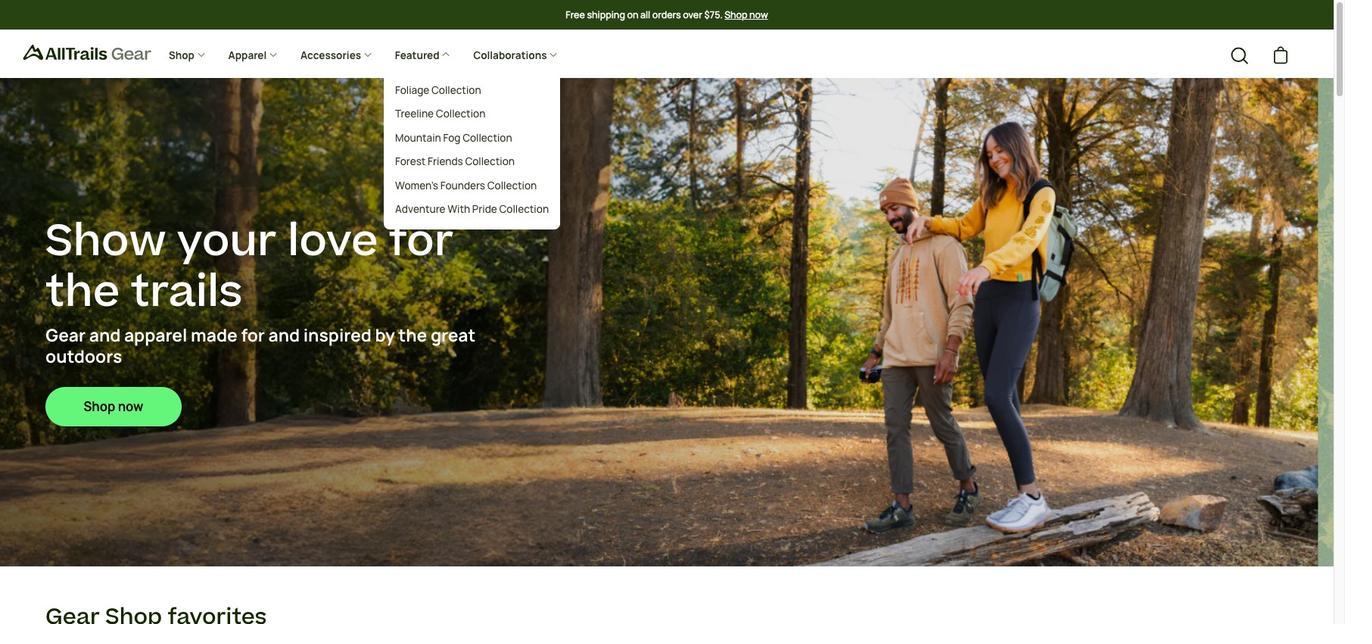 Task type: vqa. For each thing, say whether or not it's contained in the screenshot.
your
yes



Task type: describe. For each thing, give the bounding box(es) containing it.
founders
[[440, 178, 485, 192]]

gear
[[45, 324, 86, 347]]

your
[[177, 211, 277, 274]]

$75.
[[705, 8, 723, 21]]

featured
[[395, 48, 442, 62]]

foliage collection link
[[384, 78, 560, 102]]

adventure
[[395, 202, 446, 216]]

fog
[[443, 131, 461, 144]]

collection down treeline collection link
[[463, 131, 512, 144]]

great
[[431, 324, 476, 347]]

mountain
[[395, 131, 441, 144]]

women's founders collection
[[395, 178, 537, 192]]

1 horizontal spatial now
[[750, 8, 768, 21]]

toggle plus image for shop
[[197, 50, 206, 59]]

0 horizontal spatial for
[[241, 324, 265, 347]]

shop now
[[84, 399, 143, 415]]

collection up mountain fog collection
[[436, 107, 486, 121]]

1 vertical spatial the
[[399, 324, 427, 347]]

1 horizontal spatial for
[[389, 211, 454, 274]]

shop for shop
[[169, 48, 197, 62]]

free
[[566, 8, 585, 21]]

treeline
[[395, 107, 434, 121]]

toggle plus image for collaborations
[[549, 50, 558, 59]]

shipping
[[587, 8, 625, 21]]

made
[[191, 324, 238, 347]]

friends
[[428, 155, 463, 168]]

collection up pride
[[487, 178, 537, 192]]

show
[[45, 211, 166, 274]]

show your love for the trails gear and apparel made for and inspired by the great outdoors
[[45, 211, 476, 368]]

outdoors
[[45, 345, 122, 368]]

now inside shop now link
[[118, 399, 143, 415]]

2 horizontal spatial shop
[[725, 8, 748, 21]]

apparel
[[228, 48, 269, 62]]

toggle plus image for accessories
[[363, 50, 372, 59]]

adventure with pride collection link
[[384, 198, 560, 222]]

treeline collection
[[395, 107, 486, 121]]

apparel link
[[217, 37, 289, 74]]



Task type: locate. For each thing, give the bounding box(es) containing it.
collection down mountain fog collection link at the left top
[[465, 155, 515, 168]]

women's
[[395, 178, 438, 192]]

0 vertical spatial shop
[[725, 8, 748, 21]]

1 vertical spatial shop
[[169, 48, 197, 62]]

1 horizontal spatial the
[[399, 324, 427, 347]]

and
[[89, 324, 121, 347], [268, 324, 300, 347]]

3 toggle plus image from the left
[[363, 50, 372, 59]]

toggle plus image inside accessories link
[[363, 50, 372, 59]]

treeline collection link
[[384, 102, 560, 126]]

accessories link
[[289, 37, 384, 74]]

shop for shop now
[[84, 399, 115, 415]]

toggle plus image
[[197, 50, 206, 59], [269, 50, 278, 59], [363, 50, 372, 59]]

over
[[683, 8, 703, 21]]

all
[[641, 8, 651, 21]]

the up gear at left bottom
[[45, 261, 120, 324]]

1 toggle plus image from the left
[[442, 50, 451, 59]]

toggle plus image left "featured"
[[363, 50, 372, 59]]

1 vertical spatial for
[[241, 324, 265, 347]]

0 vertical spatial shop now link
[[725, 8, 768, 22]]

2 toggle plus image from the left
[[549, 50, 558, 59]]

0 vertical spatial now
[[750, 8, 768, 21]]

for right made
[[241, 324, 265, 347]]

shop left apparel
[[169, 48, 197, 62]]

the
[[45, 261, 120, 324], [399, 324, 427, 347]]

on
[[627, 8, 639, 21]]

shop inside 'link'
[[169, 48, 197, 62]]

0 vertical spatial the
[[45, 261, 120, 324]]

love
[[288, 211, 378, 274]]

collaborations link
[[462, 37, 570, 74]]

0 horizontal spatial the
[[45, 261, 120, 324]]

toggle plus image left accessories
[[269, 50, 278, 59]]

mountain fog collection link
[[384, 126, 560, 150]]

toggle plus image inside shop 'link'
[[197, 50, 206, 59]]

shop
[[725, 8, 748, 21], [169, 48, 197, 62], [84, 399, 115, 415]]

0 horizontal spatial toggle plus image
[[442, 50, 451, 59]]

toggle plus image left apparel
[[197, 50, 206, 59]]

featured link
[[384, 37, 462, 74]]

shop down the outdoors
[[84, 399, 115, 415]]

1 horizontal spatial shop now link
[[725, 8, 768, 22]]

shop link
[[158, 37, 217, 74]]

0 horizontal spatial shop now link
[[45, 387, 182, 427]]

1 horizontal spatial and
[[268, 324, 300, 347]]

forest friends collection link
[[384, 150, 560, 174]]

toggle plus image inside collaborations link
[[549, 50, 558, 59]]

and left inspired
[[268, 324, 300, 347]]

toggle plus image for featured
[[442, 50, 451, 59]]

by
[[375, 324, 395, 347]]

with
[[448, 202, 470, 216]]

women's founders collection link
[[384, 174, 560, 198]]

1 horizontal spatial toggle plus image
[[549, 50, 558, 59]]

toggle plus image for apparel
[[269, 50, 278, 59]]

2 and from the left
[[268, 324, 300, 347]]

now down the outdoors
[[118, 399, 143, 415]]

forest friends collection
[[395, 155, 515, 168]]

shop now link right $75.
[[725, 8, 768, 22]]

collection up treeline collection in the top left of the page
[[432, 83, 481, 97]]

toggle plus image inside featured link
[[442, 50, 451, 59]]

0 horizontal spatial toggle plus image
[[197, 50, 206, 59]]

2 horizontal spatial toggle plus image
[[363, 50, 372, 59]]

foliage collection
[[395, 83, 481, 97]]

1 toggle plus image from the left
[[197, 50, 206, 59]]

orders
[[653, 8, 681, 21]]

for
[[389, 211, 454, 274], [241, 324, 265, 347]]

0 horizontal spatial shop
[[84, 399, 115, 415]]

1 horizontal spatial toggle plus image
[[269, 50, 278, 59]]

shop now link
[[725, 8, 768, 22], [45, 387, 182, 427]]

for down women's
[[389, 211, 454, 274]]

0 horizontal spatial now
[[118, 399, 143, 415]]

pride
[[472, 202, 497, 216]]

and right gear at left bottom
[[89, 324, 121, 347]]

shop now link down the outdoors
[[45, 387, 182, 427]]

2 toggle plus image from the left
[[269, 50, 278, 59]]

accessories
[[301, 48, 363, 62]]

adventure with pride collection
[[395, 202, 549, 216]]

trails
[[131, 261, 243, 324]]

now
[[750, 8, 768, 21], [118, 399, 143, 415]]

toggle plus image
[[442, 50, 451, 59], [549, 50, 558, 59]]

mountain fog collection
[[395, 131, 512, 144]]

2 vertical spatial shop
[[84, 399, 115, 415]]

collection right pride
[[499, 202, 549, 216]]

inspired
[[303, 324, 372, 347]]

1 vertical spatial shop now link
[[45, 387, 182, 427]]

shop right $75.
[[725, 8, 748, 21]]

foliage
[[395, 83, 430, 97]]

apparel
[[124, 324, 187, 347]]

forest
[[395, 155, 426, 168]]

free shipping on all orders over $75. shop now
[[566, 8, 768, 21]]

now right $75.
[[750, 8, 768, 21]]

toggle plus image inside apparel link
[[269, 50, 278, 59]]

1 and from the left
[[89, 324, 121, 347]]

1 horizontal spatial shop
[[169, 48, 197, 62]]

0 vertical spatial for
[[389, 211, 454, 274]]

collection
[[432, 83, 481, 97], [436, 107, 486, 121], [463, 131, 512, 144], [465, 155, 515, 168], [487, 178, 537, 192], [499, 202, 549, 216]]

collaborations
[[474, 48, 549, 62]]

1 vertical spatial now
[[118, 399, 143, 415]]

the right by
[[399, 324, 427, 347]]

0 horizontal spatial and
[[89, 324, 121, 347]]



